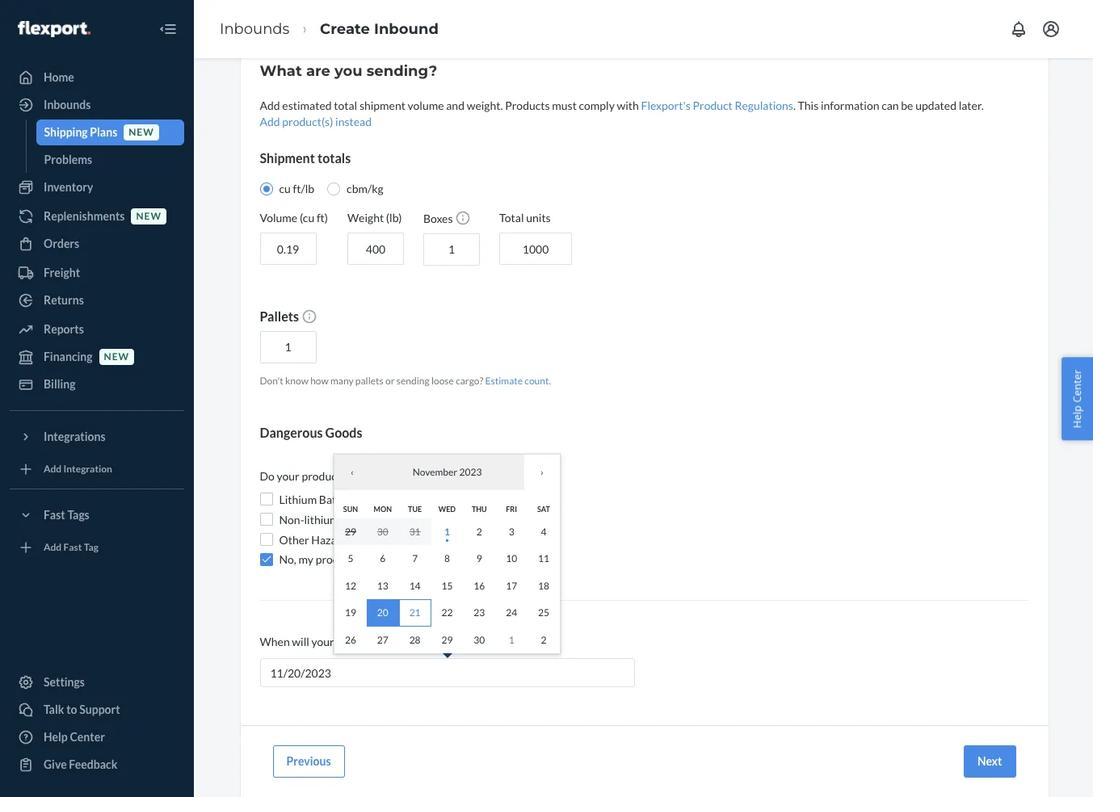 Task type: locate. For each thing, give the bounding box(es) containing it.
fast left 'tags'
[[44, 508, 65, 522]]

create inbound
[[320, 20, 439, 38]]

1 down 24 button
[[509, 634, 515, 646]]

new right plans
[[129, 126, 154, 139]]

add integration
[[44, 464, 112, 476]]

help center link
[[10, 725, 184, 751]]

talk to support
[[44, 703, 120, 717]]

9
[[477, 553, 482, 565]]

new for shipping plans
[[129, 126, 154, 139]]

0 vertical spatial .
[[794, 99, 796, 112]]

1
[[445, 526, 450, 538], [509, 634, 515, 646]]

november 8, 2023 element
[[445, 553, 450, 565]]

november 5, 2023 element
[[348, 553, 354, 565]]

comply
[[579, 99, 615, 112]]

lithium batteries
[[279, 493, 367, 507]]

4
[[541, 526, 547, 538]]

30
[[377, 526, 389, 538], [474, 634, 485, 646]]

to
[[66, 703, 77, 717]]

boxes
[[424, 212, 455, 225]]

volume
[[260, 211, 298, 225]]

november 11, 2023 element
[[538, 553, 550, 565]]

2 button down thu
[[464, 519, 496, 546]]

1 horizontal spatial 2
[[541, 634, 547, 646]]

. inside add estimated total shipment volume and weight. products must comply with flexport's product regulations . this information can be updated later. add product(s) instead
[[794, 99, 796, 112]]

0 horizontal spatial 29 button
[[335, 519, 367, 546]]

inbounds
[[220, 20, 290, 38], [44, 98, 91, 112]]

0 vertical spatial 2 button
[[464, 519, 496, 546]]

0 text field down boxes
[[424, 233, 480, 266]]

november 25, 2023 element
[[538, 607, 550, 619]]

settings
[[44, 676, 85, 690]]

13 button
[[367, 573, 399, 600]]

0 vertical spatial 1
[[445, 526, 450, 538]]

add for add fast tag
[[44, 542, 62, 554]]

sat
[[538, 505, 550, 514]]

0 text field down pallets at the top left of the page
[[260, 331, 316, 364]]

open notifications image
[[1010, 19, 1029, 39]]

0 text field down units
[[500, 233, 572, 265]]

29 button down november 22, 2023 element
[[431, 627, 464, 654]]

0 vertical spatial center
[[1071, 370, 1085, 403]]

december 2, 2023 element
[[541, 634, 547, 646]]

product
[[693, 99, 733, 112]]

. right estimate
[[549, 375, 551, 387]]

1 horizontal spatial help center
[[1071, 370, 1085, 428]]

1 button down november 24, 2023 element
[[496, 627, 528, 654]]

fast inside dropdown button
[[44, 508, 65, 522]]

november 24, 2023 element
[[506, 607, 517, 619]]

0 vertical spatial 1 button
[[431, 519, 464, 546]]

2 button down 25
[[528, 627, 560, 654]]

29 down the 22 button
[[442, 634, 453, 646]]

1 vertical spatial center
[[70, 731, 105, 745]]

feedback
[[69, 758, 118, 772]]

close navigation image
[[158, 19, 178, 39]]

plans
[[90, 125, 117, 139]]

goods
[[325, 425, 363, 441]]

14
[[410, 580, 421, 592]]

29 button down sunday element
[[335, 519, 367, 546]]

with
[[617, 99, 639, 112]]

inbounds up 'what'
[[220, 20, 290, 38]]

november 15, 2023 element
[[442, 580, 453, 592]]

1 down wed
[[445, 526, 450, 538]]

2
[[477, 526, 482, 538], [541, 634, 547, 646]]

create
[[320, 20, 370, 38]]

add left 'integration' on the bottom of the page
[[44, 464, 62, 476]]

billing
[[44, 378, 76, 391]]

cargo?
[[456, 375, 484, 387]]

products
[[505, 99, 550, 112]]

1 vertical spatial 1 button
[[496, 627, 528, 654]]

0 horizontal spatial inbounds link
[[10, 92, 184, 118]]

november 28, 2023 element
[[410, 634, 421, 646]]

estimated
[[282, 99, 332, 112]]

19 button
[[335, 600, 367, 627]]

None radio
[[260, 183, 273, 196]]

18 button
[[528, 573, 560, 600]]

november 21, 2023 element
[[410, 607, 421, 619]]

2 down thu
[[477, 526, 482, 538]]

0 horizontal spatial help
[[44, 731, 68, 745]]

add product(s) instead button
[[260, 114, 372, 130]]

1 for the december 1, 2023 element
[[509, 634, 515, 646]]

1 vertical spatial help
[[44, 731, 68, 745]]

reports link
[[10, 317, 184, 343]]

12 button
[[335, 573, 367, 600]]

lithium
[[304, 513, 339, 527]]

1 horizontal spatial inbounds link
[[220, 20, 290, 38]]

1 horizontal spatial 1
[[509, 634, 515, 646]]

november 20, 2023 element
[[377, 607, 389, 619]]

0 horizontal spatial 2 button
[[464, 519, 496, 546]]

are
[[306, 62, 331, 80]]

inbounds link
[[220, 20, 290, 38], [10, 92, 184, 118]]

loose
[[432, 375, 454, 387]]

0 horizontal spatial 29
[[345, 526, 356, 538]]

5 button
[[335, 546, 367, 573]]

26
[[345, 634, 356, 646]]

2 down 25 'button'
[[541, 634, 547, 646]]

1 horizontal spatial 30 button
[[464, 627, 496, 654]]

28
[[410, 634, 421, 646]]

1 horizontal spatial 30
[[474, 634, 485, 646]]

0 vertical spatial fast
[[44, 508, 65, 522]]

cu
[[279, 182, 291, 196]]

fast tags button
[[10, 503, 184, 529]]

1 horizontal spatial inbounds
[[220, 20, 290, 38]]

new for financing
[[104, 351, 129, 363]]

1 vertical spatial new
[[136, 211, 162, 223]]

0 vertical spatial help center
[[1071, 370, 1085, 428]]

sending
[[397, 375, 430, 387]]

november 14, 2023 element
[[410, 580, 421, 592]]

12
[[345, 580, 356, 592]]

29 down sunday element
[[345, 526, 356, 538]]

november 23, 2023 element
[[474, 607, 485, 619]]

1 vertical spatial .
[[549, 375, 551, 387]]

2023
[[460, 467, 482, 479]]

inbounds up shipping
[[44, 98, 91, 112]]

30 down mon
[[377, 526, 389, 538]]

november 13, 2023 element
[[377, 580, 389, 592]]

shipping plans
[[44, 125, 117, 139]]

home
[[44, 70, 74, 84]]

open account menu image
[[1042, 19, 1061, 39]]

0 horizontal spatial 1 button
[[431, 519, 464, 546]]

30 down 23 button
[[474, 634, 485, 646]]

1 horizontal spatial 29
[[442, 634, 453, 646]]

november 26, 2023 element
[[345, 634, 356, 646]]

0 vertical spatial inbounds
[[220, 20, 290, 38]]

None radio
[[327, 183, 340, 196]]

None checkbox
[[260, 493, 273, 506], [260, 514, 273, 527], [260, 534, 273, 547], [260, 554, 273, 567], [260, 493, 273, 506], [260, 514, 273, 527], [260, 534, 273, 547], [260, 554, 273, 567]]

0 vertical spatial 2
[[477, 526, 482, 538]]

new for replenishments
[[136, 211, 162, 223]]

batteries
[[319, 493, 365, 507], [341, 513, 387, 527]]

0 vertical spatial inbounds link
[[220, 20, 290, 38]]

1 vertical spatial batteries
[[341, 513, 387, 527]]

total units
[[500, 211, 551, 225]]

1 vertical spatial 30
[[474, 634, 485, 646]]

1 vertical spatial 29
[[442, 634, 453, 646]]

previous button
[[273, 746, 345, 778]]

. left this
[[794, 99, 796, 112]]

november 18, 2023 element
[[538, 580, 550, 592]]

november 9, 2023 element
[[477, 553, 482, 565]]

breadcrumbs navigation
[[207, 5, 452, 53]]

add down fast tags
[[44, 542, 62, 554]]

0 horizontal spatial center
[[70, 731, 105, 745]]

30 button down 23 at left bottom
[[464, 627, 496, 654]]

0 text field
[[260, 233, 316, 265], [500, 233, 572, 265], [424, 233, 480, 266], [260, 331, 316, 364]]

30 for october 30, 2023 element
[[377, 526, 389, 538]]

inbound
[[374, 20, 439, 38]]

26 button
[[335, 627, 367, 654]]

home link
[[10, 65, 184, 91]]

my
[[299, 553, 314, 567]]

fast left tag
[[63, 542, 82, 554]]

20
[[377, 607, 389, 619]]

new down "reports" link at left top
[[104, 351, 129, 363]]

2 vertical spatial new
[[104, 351, 129, 363]]

0 text field down volume (cu ft)
[[260, 233, 316, 265]]

0 vertical spatial help
[[1071, 405, 1085, 428]]

0 horizontal spatial inbounds
[[44, 98, 91, 112]]

october 31, 2023 element
[[410, 526, 421, 538]]

dangerous
[[260, 425, 323, 441]]

0 vertical spatial 29 button
[[335, 519, 367, 546]]

sun
[[343, 505, 358, 514]]

30 button down mon
[[367, 519, 399, 546]]

no,
[[279, 553, 297, 567]]

1 horizontal spatial 29 button
[[431, 627, 464, 654]]

updated
[[916, 99, 957, 112]]

0 horizontal spatial 1
[[445, 526, 450, 538]]

shipment totals
[[260, 150, 351, 166]]

1 vertical spatial 30 button
[[464, 627, 496, 654]]

1 vertical spatial 2
[[541, 634, 547, 646]]

17 button
[[496, 573, 528, 600]]

1 vertical spatial help center
[[44, 731, 105, 745]]

you
[[335, 62, 363, 80]]

1 horizontal spatial center
[[1071, 370, 1085, 403]]

13
[[377, 580, 389, 592]]

1 vertical spatial 2 button
[[528, 627, 560, 654]]

inbounds link down home link
[[10, 92, 184, 118]]

1 horizontal spatial help
[[1071, 405, 1085, 428]]

don't
[[260, 375, 283, 387]]

0 text field for total units
[[500, 233, 572, 265]]

1 vertical spatial 1
[[509, 634, 515, 646]]

thu
[[472, 505, 487, 514]]

november 6, 2023 element
[[380, 553, 386, 565]]

1 horizontal spatial .
[[794, 99, 796, 112]]

27
[[377, 634, 389, 646]]

financing
[[44, 350, 93, 364]]

0 vertical spatial new
[[129, 126, 154, 139]]

talk
[[44, 703, 64, 717]]

total
[[334, 99, 357, 112]]

1 horizontal spatial 2 button
[[528, 627, 560, 654]]

1 button down wed
[[431, 519, 464, 546]]

2 for december 2, 2023 element
[[541, 634, 547, 646]]

0 horizontal spatial 30 button
[[367, 519, 399, 546]]

0 vertical spatial 30
[[377, 526, 389, 538]]

add integration link
[[10, 457, 184, 483]]

add down 'what'
[[260, 99, 280, 112]]

new up orders link
[[136, 211, 162, 223]]

center
[[1071, 370, 1085, 403], [70, 731, 105, 745]]

28 button
[[399, 627, 431, 654]]

weight (lb)
[[348, 211, 402, 225]]

sunday element
[[343, 505, 358, 514]]

inbounds link up 'what'
[[220, 20, 290, 38]]

add fast tag
[[44, 542, 99, 554]]

what
[[260, 62, 302, 80]]

tooltip
[[334, 454, 561, 655]]

0 horizontal spatial 2
[[477, 526, 482, 538]]

1 vertical spatial inbounds
[[44, 98, 91, 112]]

0 horizontal spatial 30
[[377, 526, 389, 538]]

25
[[538, 607, 550, 619]]

0 vertical spatial 29
[[345, 526, 356, 538]]

problems
[[44, 153, 92, 167]]

this
[[798, 99, 819, 112]]

november 4, 2023 element
[[541, 526, 547, 538]]

center inside help center link
[[70, 731, 105, 745]]



Task type: describe. For each thing, give the bounding box(es) containing it.
wednesday element
[[439, 505, 456, 514]]

returns
[[44, 293, 84, 307]]

must
[[552, 99, 577, 112]]

talk to support button
[[10, 698, 184, 724]]

(lb)
[[386, 211, 402, 225]]

11 button
[[528, 546, 560, 573]]

returns link
[[10, 288, 184, 314]]

lithium
[[279, 493, 317, 507]]

7
[[412, 553, 418, 565]]

0 horizontal spatial .
[[549, 375, 551, 387]]

help center button
[[1063, 357, 1094, 440]]

add for add integration
[[44, 464, 62, 476]]

november 22, 2023 element
[[442, 607, 453, 619]]

29 for october 29, 2023 element
[[345, 526, 356, 538]]

tuesday element
[[408, 505, 422, 514]]

shipping
[[44, 125, 88, 139]]

31
[[410, 526, 421, 538]]

november 1, 2023 element
[[445, 526, 450, 538]]

billing link
[[10, 372, 184, 398]]

30 for november 30, 2023 element
[[474, 634, 485, 646]]

0 vertical spatial 30 button
[[367, 519, 399, 546]]

november 29, 2023 element
[[442, 634, 453, 646]]

fast tags
[[44, 508, 90, 522]]

november 19, 2023 element
[[345, 607, 356, 619]]

18
[[538, 580, 550, 592]]

cu ft/lb
[[279, 182, 315, 196]]

inbounds inside breadcrumbs navigation
[[220, 20, 290, 38]]

8 button
[[431, 546, 464, 573]]

3 button
[[496, 519, 528, 546]]

october 29, 2023 element
[[345, 526, 356, 538]]

other
[[279, 533, 309, 547]]

november 16, 2023 element
[[474, 580, 485, 592]]

don't know how many pallets or sending loose cargo? estimate count .
[[260, 375, 551, 387]]

25 button
[[528, 600, 560, 627]]

november 12, 2023 element
[[345, 580, 356, 592]]

weight.
[[467, 99, 503, 112]]

add left product(s)
[[260, 115, 280, 129]]

tags
[[67, 508, 90, 522]]

monday element
[[374, 505, 392, 514]]

october 30, 2023 element
[[377, 526, 389, 538]]

0 text field for pallets
[[260, 331, 316, 364]]

be
[[902, 99, 914, 112]]

november 27, 2023 element
[[377, 634, 389, 646]]

hazardous
[[312, 533, 365, 547]]

help center inside button
[[1071, 370, 1085, 428]]

14 button
[[399, 573, 431, 600]]

2 for november 2, 2023 element
[[477, 526, 482, 538]]

0 text field for volume (cu ft)
[[260, 233, 316, 265]]

0 text field for boxes
[[424, 233, 480, 266]]

22 button
[[431, 600, 464, 627]]

pallets
[[356, 375, 384, 387]]

1 vertical spatial fast
[[63, 542, 82, 554]]

tag
[[84, 542, 99, 554]]

1 vertical spatial 29 button
[[431, 627, 464, 654]]

freight link
[[10, 260, 184, 286]]

november 3, 2023 element
[[509, 526, 515, 538]]

non-
[[279, 513, 304, 527]]

center inside 'help center' button
[[1071, 370, 1085, 403]]

reports
[[44, 323, 84, 336]]

31 button
[[399, 519, 431, 546]]

next button
[[964, 746, 1017, 778]]

27 button
[[367, 627, 399, 654]]

estimate count button
[[485, 374, 549, 388]]

regulations
[[735, 99, 794, 112]]

friday element
[[506, 505, 517, 514]]

21 button
[[399, 600, 431, 627]]

tooltip containing ‹
[[334, 454, 561, 655]]

0 horizontal spatial help center
[[44, 731, 105, 745]]

how
[[311, 375, 329, 387]]

mon
[[374, 505, 392, 514]]

help inside button
[[1071, 405, 1085, 428]]

16 button
[[464, 573, 496, 600]]

thursday element
[[472, 505, 487, 514]]

9 button
[[464, 546, 496, 573]]

volume (cu ft)
[[260, 211, 328, 225]]

19
[[345, 607, 356, 619]]

15
[[442, 580, 453, 592]]

november 7, 2023 element
[[412, 553, 418, 565]]

next
[[978, 755, 1003, 769]]

11
[[538, 553, 550, 565]]

give feedback
[[44, 758, 118, 772]]

saturday element
[[538, 505, 550, 514]]

create inbound link
[[320, 20, 439, 38]]

inventory link
[[10, 175, 184, 200]]

products
[[316, 553, 360, 567]]

flexport's
[[642, 99, 691, 112]]

1 vertical spatial inbounds link
[[10, 92, 184, 118]]

(cu
[[300, 211, 315, 225]]

add for add estimated total shipment volume and weight. products must comply with flexport's product regulations . this information can be updated later. add product(s) instead
[[260, 99, 280, 112]]

count
[[525, 375, 549, 387]]

1 for november 1, 2023 element
[[445, 526, 450, 538]]

6
[[380, 553, 386, 565]]

orders link
[[10, 231, 184, 257]]

and
[[446, 99, 465, 112]]

settings link
[[10, 670, 184, 696]]

freight
[[44, 266, 80, 280]]

flexport logo image
[[18, 21, 90, 37]]

november 30, 2023 element
[[474, 634, 485, 646]]

total
[[500, 211, 524, 225]]

24
[[506, 607, 517, 619]]

november 10, 2023 element
[[506, 553, 517, 565]]

give
[[44, 758, 67, 772]]

give feedback button
[[10, 753, 184, 778]]

november 17, 2023 element
[[506, 580, 517, 592]]

dangerous goods
[[260, 425, 363, 441]]

23
[[474, 607, 485, 619]]

15 button
[[431, 573, 464, 600]]

replenishments
[[44, 209, 125, 223]]

0 text field
[[348, 233, 404, 265]]

december 1, 2023 element
[[509, 634, 515, 646]]

1 horizontal spatial 1 button
[[496, 627, 528, 654]]

10 button
[[496, 546, 528, 573]]

shipment
[[360, 99, 406, 112]]

16
[[474, 580, 485, 592]]

‹ button
[[335, 455, 370, 491]]

20 button
[[367, 600, 399, 627]]

0 vertical spatial batteries
[[319, 493, 365, 507]]

fri
[[506, 505, 517, 514]]

know
[[285, 375, 309, 387]]

6 button
[[367, 546, 399, 573]]

support
[[79, 703, 120, 717]]

do
[[362, 553, 375, 567]]

november 2, 2023 element
[[477, 526, 482, 538]]

what are you sending?
[[260, 62, 438, 80]]

inbounds link inside breadcrumbs navigation
[[220, 20, 290, 38]]

units
[[526, 211, 551, 225]]

29 for 'november 29, 2023' element at the bottom left
[[442, 634, 453, 646]]



Task type: vqa. For each thing, say whether or not it's contained in the screenshot.
option
yes



